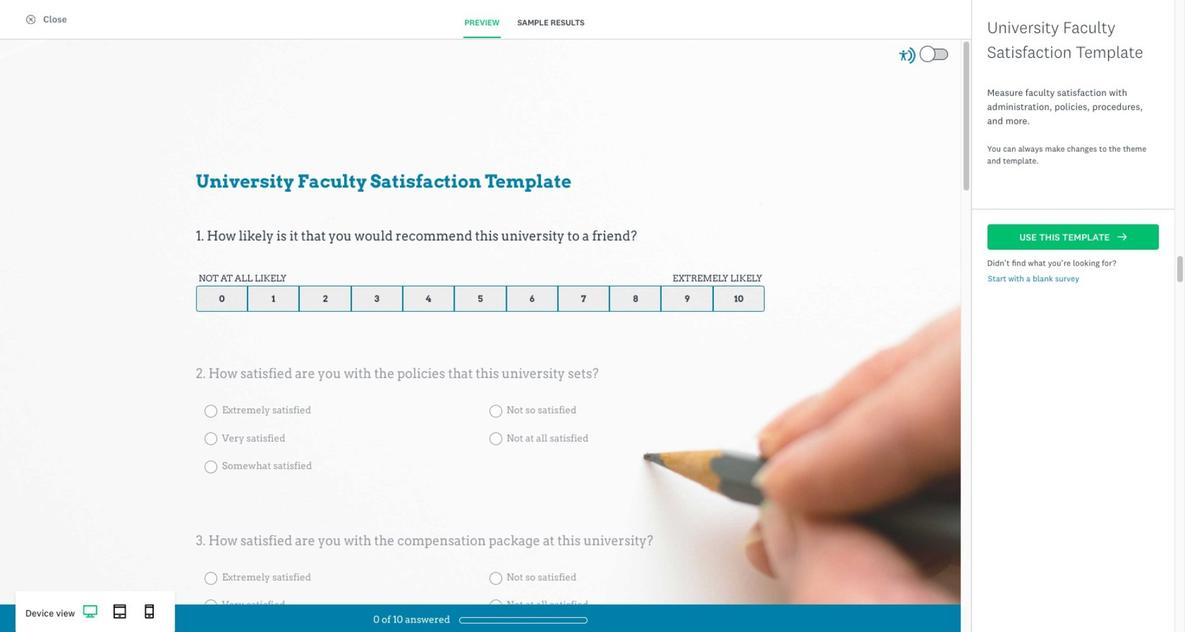 Task type: describe. For each thing, give the bounding box(es) containing it.
svg image
[[113, 605, 127, 619]]

k-12 parent survey image
[[610, 84, 761, 184]]

lock image for quiz - periodic table of elements image
[[746, 285, 755, 295]]

k12 distance learning template image
[[782, 84, 935, 184]]

xcircle image
[[26, 15, 36, 24]]

arrowright image
[[1118, 233, 1128, 242]]

lock image for quiz - capitals of the world image
[[573, 285, 583, 295]]

general high school satisfaction template image
[[437, 84, 588, 184]]

quiz - capitals of the world image
[[437, 280, 588, 379]]



Task type: vqa. For each thing, say whether or not it's contained in the screenshot.
left Products Icon
no



Task type: locate. For each thing, give the bounding box(es) containing it.
svg image
[[83, 605, 97, 619], [143, 605, 157, 619]]

lock image for general high school satisfaction template image
[[573, 90, 583, 99]]

1 horizontal spatial svg image
[[143, 605, 157, 619]]

svg image right svg icon on the left bottom of page
[[143, 605, 157, 619]]

university instructor evaluation template image
[[437, 475, 588, 575]]

lock image
[[573, 90, 583, 99], [573, 285, 583, 295], [746, 285, 755, 295]]

quiz - periodic table of elements image
[[610, 280, 761, 379]]

university faculty satisfaction template image
[[783, 280, 934, 379]]

1 svg image from the left
[[83, 605, 97, 619]]

0 horizontal spatial svg image
[[83, 605, 97, 619]]

tab list
[[448, 9, 602, 38]]

alumni registration form image
[[610, 475, 761, 575]]

documentclone image
[[39, 39, 49, 48]]

svg image left svg icon on the left bottom of page
[[83, 605, 97, 619]]

2 svg image from the left
[[143, 605, 157, 619]]



